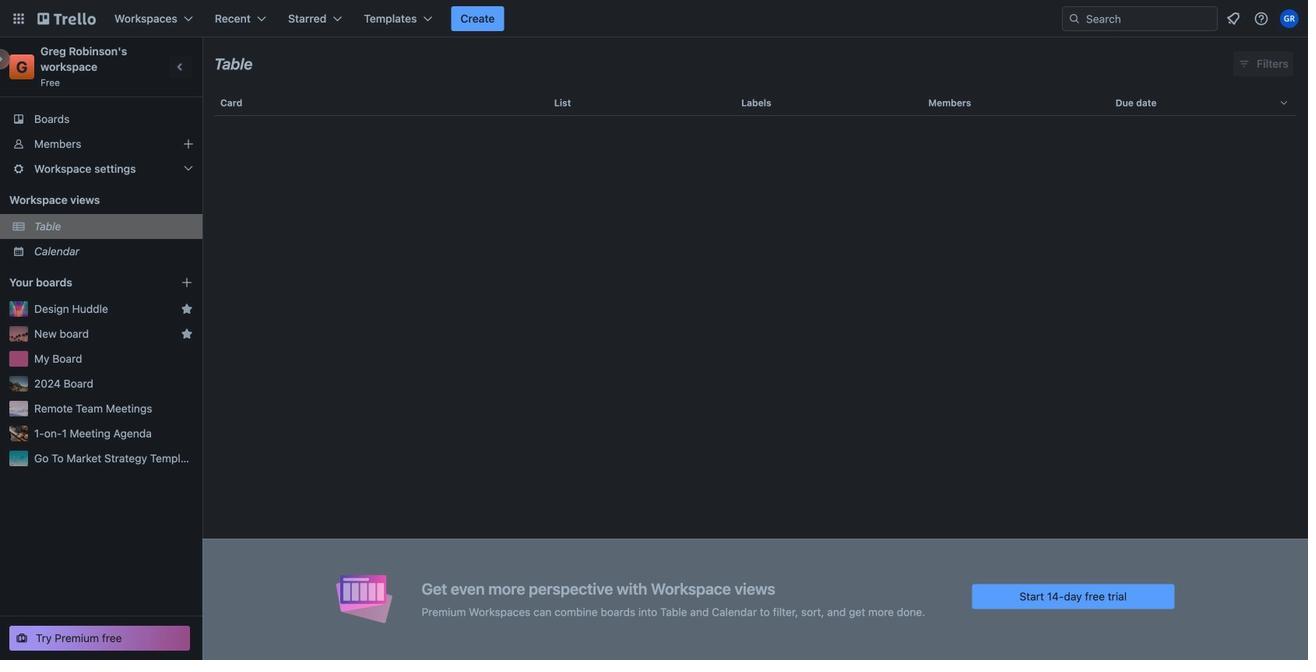 Task type: describe. For each thing, give the bounding box(es) containing it.
your boards with 7 items element
[[9, 273, 157, 292]]

search image
[[1069, 12, 1081, 25]]

open information menu image
[[1254, 11, 1270, 26]]

add board image
[[181, 277, 193, 289]]

primary element
[[0, 0, 1309, 37]]

2 starred icon image from the top
[[181, 328, 193, 340]]

back to home image
[[37, 6, 96, 31]]



Task type: vqa. For each thing, say whether or not it's contained in the screenshot.
"Open information menu" icon
yes



Task type: locate. For each thing, give the bounding box(es) containing it.
row
[[214, 84, 1297, 122]]

starred icon image
[[181, 303, 193, 316], [181, 328, 193, 340]]

None text field
[[214, 49, 253, 79]]

workspace navigation collapse icon image
[[170, 56, 192, 78]]

table
[[203, 84, 1309, 661]]

Search field
[[1063, 6, 1219, 31]]

0 vertical spatial starred icon image
[[181, 303, 193, 316]]

1 starred icon image from the top
[[181, 303, 193, 316]]

0 notifications image
[[1225, 9, 1244, 28]]

greg robinson (gregrobinson96) image
[[1281, 9, 1300, 28]]

1 vertical spatial starred icon image
[[181, 328, 193, 340]]



